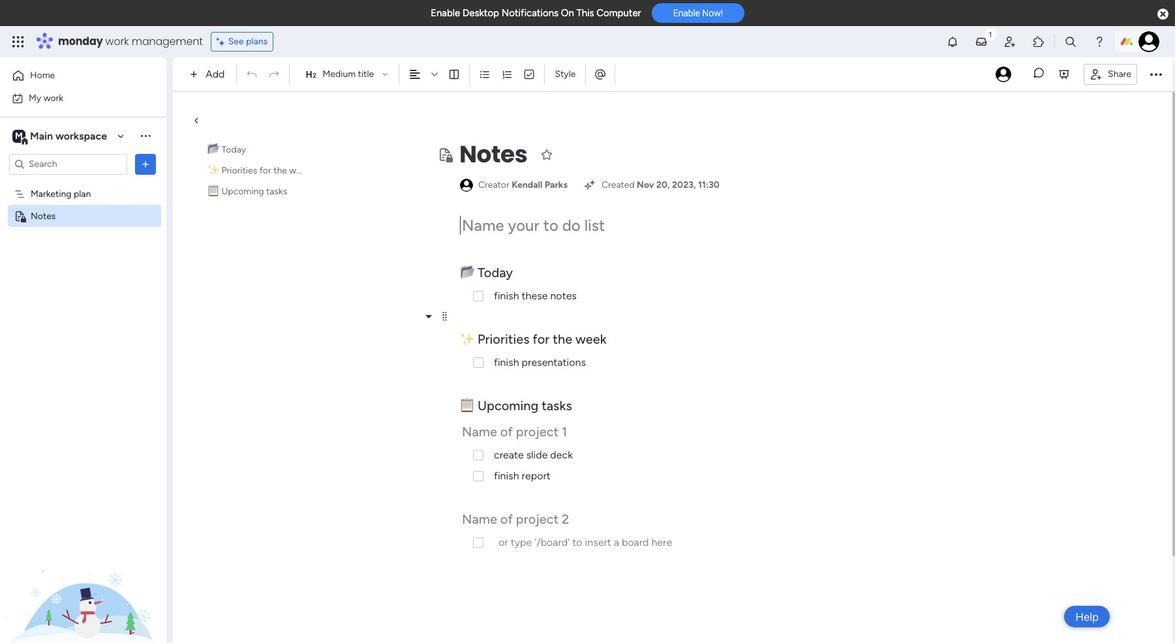 Task type: describe. For each thing, give the bounding box(es) containing it.
these
[[522, 290, 548, 302]]

see
[[228, 36, 244, 47]]

title
[[358, 69, 374, 80]]

numbered list image
[[502, 69, 513, 80]]

computer
[[597, 7, 641, 19]]

2023,
[[672, 179, 696, 191]]

dapulse close image
[[1158, 8, 1169, 21]]

Search in workspace field
[[27, 157, 109, 172]]

0 vertical spatial 📂 today
[[208, 144, 246, 155]]

0 vertical spatial priorities
[[222, 165, 257, 176]]

home button
[[8, 65, 140, 86]]

list box containing marketing plan
[[0, 180, 166, 403]]

marketing plan
[[31, 188, 91, 199]]

0 horizontal spatial ✨ priorities for the week
[[208, 165, 311, 176]]

this
[[577, 7, 594, 19]]

management
[[132, 34, 203, 49]]

creator kendall parks
[[478, 179, 568, 191]]

work for my
[[44, 92, 63, 103]]

medium title
[[323, 69, 374, 80]]

add to favorites image
[[541, 148, 554, 161]]

1 vertical spatial priorities
[[478, 332, 530, 347]]

report
[[522, 470, 551, 482]]

options image
[[139, 158, 152, 171]]

enable for enable now!
[[673, 8, 700, 18]]

m
[[15, 130, 23, 141]]

nov
[[637, 179, 654, 191]]

mention image
[[594, 68, 607, 81]]

notes inside list box
[[31, 210, 56, 222]]

0 horizontal spatial upcoming
[[222, 186, 264, 197]]

monday
[[58, 34, 103, 49]]

enable for enable desktop notifications on this computer
[[431, 7, 460, 19]]

see plans button
[[211, 32, 274, 52]]

apps image
[[1033, 35, 1046, 48]]

kendall
[[512, 179, 543, 191]]

Notes field
[[456, 138, 531, 172]]

0 horizontal spatial 📋
[[208, 186, 219, 197]]

enable now! button
[[652, 3, 745, 23]]

workspace selection element
[[12, 128, 109, 145]]

desktop
[[463, 7, 499, 19]]

1 horizontal spatial the
[[553, 332, 572, 347]]

add button
[[185, 64, 233, 85]]

marketing
[[31, 188, 72, 199]]

0 horizontal spatial today
[[222, 144, 246, 155]]

search everything image
[[1065, 35, 1078, 48]]

work for monday
[[105, 34, 129, 49]]

enable now!
[[673, 8, 723, 18]]

created
[[602, 179, 635, 191]]

kendall parks image
[[1139, 31, 1160, 52]]

11:30
[[698, 179, 720, 191]]

style
[[555, 69, 576, 80]]

board activity image
[[996, 67, 1012, 82]]

v2 ellipsis image
[[1151, 66, 1162, 83]]

0 vertical spatial private board image
[[437, 147, 453, 163]]

finish for finish report
[[494, 470, 519, 482]]

lottie animation element
[[0, 512, 166, 644]]

plans
[[246, 36, 268, 47]]

share button
[[1084, 64, 1138, 85]]

1 horizontal spatial 📋 upcoming tasks
[[460, 398, 572, 414]]

notes inside notes field
[[459, 138, 528, 171]]

parks
[[545, 179, 568, 191]]

finish report
[[494, 470, 551, 482]]

0 horizontal spatial private board image
[[14, 210, 26, 222]]



Task type: locate. For each thing, give the bounding box(es) containing it.
1 horizontal spatial private board image
[[437, 147, 453, 163]]

1 horizontal spatial for
[[533, 332, 550, 347]]

plan
[[74, 188, 91, 199]]

0 horizontal spatial ✨
[[208, 165, 219, 176]]

finish for finish presentations
[[494, 356, 519, 369]]

0 horizontal spatial for
[[260, 165, 271, 176]]

1 horizontal spatial ✨ priorities for the week
[[460, 332, 607, 347]]

enable inside button
[[673, 8, 700, 18]]

finish left presentations
[[494, 356, 519, 369]]

my work button
[[8, 88, 140, 109]]

home
[[30, 70, 55, 81]]

0 vertical spatial 📋
[[208, 186, 219, 197]]

1 vertical spatial tasks
[[542, 398, 572, 414]]

the
[[274, 165, 287, 176], [553, 332, 572, 347]]

0 vertical spatial upcoming
[[222, 186, 264, 197]]

1 horizontal spatial today
[[478, 265, 513, 281]]

1 vertical spatial 📂
[[460, 265, 475, 281]]

for
[[260, 165, 271, 176], [533, 332, 550, 347]]

help
[[1076, 611, 1099, 624]]

0 horizontal spatial tasks
[[266, 186, 287, 197]]

private board image
[[437, 147, 453, 163], [14, 210, 26, 222]]

✨
[[208, 165, 219, 176], [460, 332, 475, 347]]

0 horizontal spatial work
[[44, 92, 63, 103]]

0 vertical spatial work
[[105, 34, 129, 49]]

0 horizontal spatial notes
[[31, 210, 56, 222]]

slide
[[526, 449, 548, 461]]

deck
[[550, 449, 573, 461]]

0 horizontal spatial 📋 upcoming tasks
[[208, 186, 287, 197]]

now!
[[703, 8, 723, 18]]

1 vertical spatial 📋 upcoming tasks
[[460, 398, 572, 414]]

1 horizontal spatial ✨
[[460, 332, 475, 347]]

workspace options image
[[139, 129, 152, 142]]

select product image
[[12, 35, 25, 48]]

0 horizontal spatial week
[[289, 165, 311, 176]]

0 vertical spatial notes
[[459, 138, 528, 171]]

main workspace
[[30, 130, 107, 142]]

presentations
[[522, 356, 586, 369]]

finish for finish these notes
[[494, 290, 519, 302]]

0 vertical spatial tasks
[[266, 186, 287, 197]]

notes
[[459, 138, 528, 171], [31, 210, 56, 222]]

1 vertical spatial upcoming
[[478, 398, 539, 414]]

bulleted list image
[[479, 69, 491, 80]]

created nov 20, 2023, 11:30
[[602, 179, 720, 191]]

inbox image
[[975, 35, 988, 48]]

1 vertical spatial ✨ priorities for the week
[[460, 332, 607, 347]]

1 vertical spatial 📋
[[460, 398, 475, 414]]

my
[[29, 92, 41, 103]]

1 finish from the top
[[494, 290, 519, 302]]

0 vertical spatial week
[[289, 165, 311, 176]]

finish left the these
[[494, 290, 519, 302]]

menu image
[[440, 311, 449, 322]]

0 horizontal spatial 📂 today
[[208, 144, 246, 155]]

notes
[[550, 290, 577, 302]]

📂 today
[[208, 144, 246, 155], [460, 265, 516, 281]]

1 vertical spatial private board image
[[14, 210, 26, 222]]

1 vertical spatial week
[[576, 332, 607, 347]]

1 image
[[985, 27, 997, 41]]

1 horizontal spatial 📋
[[460, 398, 475, 414]]

finish presentations
[[494, 356, 586, 369]]

enable left now!
[[673, 8, 700, 18]]

finish down create
[[494, 470, 519, 482]]

0 vertical spatial finish
[[494, 290, 519, 302]]

0 horizontal spatial the
[[274, 165, 287, 176]]

invite members image
[[1004, 35, 1017, 48]]

notes up creator
[[459, 138, 528, 171]]

1 vertical spatial notes
[[31, 210, 56, 222]]

work
[[105, 34, 129, 49], [44, 92, 63, 103]]

style button
[[549, 63, 582, 86]]

20,
[[657, 179, 670, 191]]

priorities
[[222, 165, 257, 176], [478, 332, 530, 347]]

monday work management
[[58, 34, 203, 49]]

lottie animation image
[[0, 512, 166, 644]]

1 horizontal spatial week
[[576, 332, 607, 347]]

help button
[[1065, 606, 1110, 628]]

finish
[[494, 290, 519, 302], [494, 356, 519, 369], [494, 470, 519, 482]]

see plans
[[228, 36, 268, 47]]

medium
[[323, 69, 356, 80]]

1 vertical spatial for
[[533, 332, 550, 347]]

add
[[206, 68, 225, 80]]

creator
[[478, 179, 510, 191]]

0 vertical spatial for
[[260, 165, 271, 176]]

workspace
[[55, 130, 107, 142]]

week
[[289, 165, 311, 176], [576, 332, 607, 347]]

notifications image
[[946, 35, 959, 48]]

work right my
[[44, 92, 63, 103]]

workspace image
[[12, 129, 25, 143]]

1 vertical spatial the
[[553, 332, 572, 347]]

1 horizontal spatial enable
[[673, 8, 700, 18]]

📋 upcoming tasks
[[208, 186, 287, 197], [460, 398, 572, 414]]

📋
[[208, 186, 219, 197], [460, 398, 475, 414]]

0 horizontal spatial priorities
[[222, 165, 257, 176]]

work inside my work button
[[44, 92, 63, 103]]

option
[[0, 182, 166, 185]]

2 finish from the top
[[494, 356, 519, 369]]

📂
[[208, 144, 219, 155], [460, 265, 475, 281]]

0 horizontal spatial enable
[[431, 7, 460, 19]]

✨ priorities for the week
[[208, 165, 311, 176], [460, 332, 607, 347]]

1 vertical spatial ✨
[[460, 332, 475, 347]]

0 vertical spatial 📂
[[208, 144, 219, 155]]

work right monday
[[105, 34, 129, 49]]

1 vertical spatial today
[[478, 265, 513, 281]]

1 horizontal spatial 📂 today
[[460, 265, 516, 281]]

today
[[222, 144, 246, 155], [478, 265, 513, 281]]

list box
[[0, 180, 166, 403]]

tasks
[[266, 186, 287, 197], [542, 398, 572, 414]]

upcoming
[[222, 186, 264, 197], [478, 398, 539, 414]]

1 horizontal spatial 📂
[[460, 265, 475, 281]]

finish these notes
[[494, 290, 577, 302]]

3 finish from the top
[[494, 470, 519, 482]]

1 horizontal spatial work
[[105, 34, 129, 49]]

create
[[494, 449, 524, 461]]

share
[[1108, 68, 1132, 79]]

1 horizontal spatial priorities
[[478, 332, 530, 347]]

create slide deck
[[494, 449, 573, 461]]

0 vertical spatial ✨
[[208, 165, 219, 176]]

enable desktop notifications on this computer
[[431, 7, 641, 19]]

enable
[[431, 7, 460, 19], [673, 8, 700, 18]]

0 vertical spatial today
[[222, 144, 246, 155]]

help image
[[1093, 35, 1106, 48]]

notes down marketing
[[31, 210, 56, 222]]

1 horizontal spatial upcoming
[[478, 398, 539, 414]]

0 horizontal spatial 📂
[[208, 144, 219, 155]]

2 vertical spatial finish
[[494, 470, 519, 482]]

notifications
[[502, 7, 559, 19]]

checklist image
[[524, 69, 536, 80]]

1 vertical spatial work
[[44, 92, 63, 103]]

0 vertical spatial 📋 upcoming tasks
[[208, 186, 287, 197]]

main
[[30, 130, 53, 142]]

layout image
[[449, 69, 460, 80]]

1 horizontal spatial notes
[[459, 138, 528, 171]]

0 vertical spatial ✨ priorities for the week
[[208, 165, 311, 176]]

on
[[561, 7, 574, 19]]

0 vertical spatial the
[[274, 165, 287, 176]]

enable left the desktop
[[431, 7, 460, 19]]

1 vertical spatial 📂 today
[[460, 265, 516, 281]]

1 horizontal spatial tasks
[[542, 398, 572, 414]]

1 vertical spatial finish
[[494, 356, 519, 369]]

my work
[[29, 92, 63, 103]]



Task type: vqa. For each thing, say whether or not it's contained in the screenshot.
the leftmost "Enable"
yes



